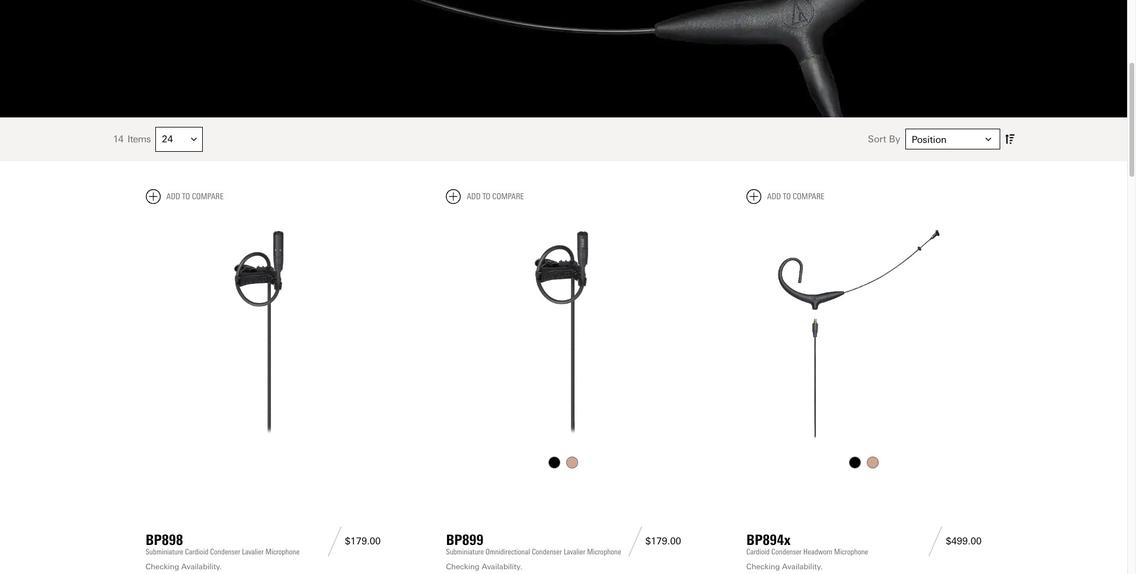 Task type: vqa. For each thing, say whether or not it's contained in the screenshot.
Home link
no



Task type: locate. For each thing, give the bounding box(es) containing it.
1 to from the left
[[182, 191, 190, 201]]

to for bp898
[[182, 191, 190, 201]]

checking availability.
[[146, 562, 222, 571], [446, 562, 522, 571], [747, 562, 823, 571]]

lavalier inside bp899 subminiature omnidirectional condenser lavalier microphone
[[564, 547, 586, 556]]

3 microphone from the left
[[834, 547, 868, 556]]

2 horizontal spatial add to compare button
[[747, 189, 825, 204]]

2 horizontal spatial availability.
[[782, 562, 823, 571]]

2 divider line image from the left
[[625, 527, 646, 556]]

availability. down omnidirectional
[[482, 562, 522, 571]]

1 horizontal spatial lavalier
[[564, 547, 586, 556]]

1 checking availability. from the left
[[146, 562, 222, 571]]

add to compare button
[[146, 189, 224, 204], [446, 189, 524, 204], [747, 189, 825, 204]]

1 horizontal spatial availability.
[[482, 562, 522, 571]]

1 horizontal spatial cardioid
[[747, 547, 770, 556]]

bp898
[[146, 531, 183, 548]]

1 horizontal spatial checking
[[446, 562, 480, 571]]

subminiature inside bp899 subminiature omnidirectional condenser lavalier microphone
[[446, 547, 484, 556]]

cardioid
[[185, 547, 208, 556], [747, 547, 770, 556]]

add to compare for bp899
[[467, 191, 524, 201]]

microphone
[[265, 547, 300, 556], [587, 547, 621, 556], [834, 547, 868, 556]]

add to compare for bp898
[[166, 191, 224, 201]]

add to compare button for bp898
[[146, 189, 224, 204]]

2 horizontal spatial condenser
[[772, 547, 802, 556]]

2 horizontal spatial checking
[[747, 562, 780, 571]]

3 divider line image from the left
[[925, 527, 946, 556]]

$499.00
[[946, 536, 982, 547]]

2 horizontal spatial microphone
[[834, 547, 868, 556]]

3 add to compare button from the left
[[747, 189, 825, 204]]

compare
[[192, 191, 224, 201], [492, 191, 524, 201], [793, 191, 825, 201]]

0 horizontal spatial $179.00
[[345, 536, 381, 547]]

2 compare from the left
[[492, 191, 524, 201]]

2 horizontal spatial to
[[783, 191, 791, 201]]

microphone for bp898
[[265, 547, 300, 556]]

1 horizontal spatial add to compare button
[[446, 189, 524, 204]]

1 horizontal spatial $179.00
[[646, 536, 681, 547]]

add for bp899
[[467, 191, 481, 201]]

2 cardioid from the left
[[747, 547, 770, 556]]

availability. for bp894x
[[782, 562, 823, 571]]

0 horizontal spatial add
[[166, 191, 180, 201]]

microphone inside bp898 subminiature cardioid condenser lavalier microphone
[[265, 547, 300, 556]]

2 horizontal spatial checking availability.
[[747, 562, 823, 571]]

divider line image for bp898
[[324, 527, 345, 556]]

subminiature
[[146, 547, 183, 556], [446, 547, 484, 556]]

1 horizontal spatial checking availability.
[[446, 562, 522, 571]]

add to compare for bp894x
[[767, 191, 825, 201]]

1 option group from the left
[[445, 454, 682, 472]]

1 checking from the left
[[146, 562, 179, 571]]

checking availability. down omnidirectional
[[446, 562, 522, 571]]

lavalier for bp899
[[564, 547, 586, 556]]

1 horizontal spatial compare
[[492, 191, 524, 201]]

3 checking from the left
[[747, 562, 780, 571]]

3 add from the left
[[767, 191, 781, 201]]

1 divider line image from the left
[[324, 527, 345, 556]]

0 horizontal spatial option group
[[445, 454, 682, 472]]

2 horizontal spatial add to compare
[[767, 191, 825, 201]]

option group for bp899
[[445, 454, 682, 472]]

$179.00 for bp899
[[646, 536, 681, 547]]

1 microphone from the left
[[265, 547, 300, 556]]

checking for bp894x
[[747, 562, 780, 571]]

subminiature inside bp898 subminiature cardioid condenser lavalier microphone
[[146, 547, 183, 556]]

bp899 subminiature omnidirectional condenser lavalier microphone
[[446, 531, 621, 556]]

presentation image
[[0, 0, 1127, 117]]

1 horizontal spatial add to compare
[[467, 191, 524, 201]]

2 availability. from the left
[[482, 562, 522, 571]]

3 availability. from the left
[[782, 562, 823, 571]]

3 add to compare from the left
[[767, 191, 825, 201]]

0 horizontal spatial lavalier
[[242, 547, 264, 556]]

1 carrat down image from the left
[[191, 136, 197, 142]]

0 horizontal spatial microphone
[[265, 547, 300, 556]]

availability. for bp899
[[482, 562, 522, 571]]

0 horizontal spatial checking availability.
[[146, 562, 222, 571]]

subminiature for bp898
[[146, 547, 183, 556]]

3 checking availability. from the left
[[747, 562, 823, 571]]

condenser inside "bp894x cardioid condenser headworn microphone"
[[772, 547, 802, 556]]

compare for bp894x
[[793, 191, 825, 201]]

checking
[[146, 562, 179, 571], [446, 562, 480, 571], [747, 562, 780, 571]]

carrat down image left set descending direction image
[[985, 136, 991, 142]]

to
[[182, 191, 190, 201], [483, 191, 491, 201], [783, 191, 791, 201]]

by
[[889, 134, 901, 145]]

1 availability. from the left
[[181, 562, 222, 571]]

checking down bp894x
[[747, 562, 780, 571]]

1 subminiature from the left
[[146, 547, 183, 556]]

1 lavalier from the left
[[242, 547, 264, 556]]

condenser inside bp899 subminiature omnidirectional condenser lavalier microphone
[[532, 547, 562, 556]]

1 horizontal spatial divider line image
[[625, 527, 646, 556]]

14 items
[[113, 133, 151, 145]]

1 add from the left
[[166, 191, 180, 201]]

2 horizontal spatial compare
[[793, 191, 825, 201]]

$179.00 for bp898
[[345, 536, 381, 547]]

1 horizontal spatial add
[[467, 191, 481, 201]]

availability. down headworn at the bottom right of page
[[782, 562, 823, 571]]

2 add to compare button from the left
[[446, 189, 524, 204]]

0 horizontal spatial compare
[[192, 191, 224, 201]]

2 microphone from the left
[[587, 547, 621, 556]]

1 horizontal spatial condenser
[[532, 547, 562, 556]]

1 $179.00 from the left
[[345, 536, 381, 547]]

condenser inside bp898 subminiature cardioid condenser lavalier microphone
[[210, 547, 240, 556]]

3 compare from the left
[[793, 191, 825, 201]]

2 to from the left
[[483, 191, 491, 201]]

items
[[128, 133, 151, 145]]

1 cardioid from the left
[[185, 547, 208, 556]]

0 horizontal spatial add to compare
[[166, 191, 224, 201]]

1 add to compare from the left
[[166, 191, 224, 201]]

add to compare
[[166, 191, 224, 201], [467, 191, 524, 201], [767, 191, 825, 201]]

0 horizontal spatial cardioid
[[185, 547, 208, 556]]

lavalier for bp898
[[242, 547, 264, 556]]

0 horizontal spatial availability.
[[181, 562, 222, 571]]

3 condenser from the left
[[772, 547, 802, 556]]

0 horizontal spatial subminiature
[[146, 547, 183, 556]]

3 to from the left
[[783, 191, 791, 201]]

1 add to compare button from the left
[[146, 189, 224, 204]]

2 horizontal spatial add
[[767, 191, 781, 201]]

subminiature for bp899
[[446, 547, 484, 556]]

0 horizontal spatial add to compare button
[[146, 189, 224, 204]]

checking for bp899
[[446, 562, 480, 571]]

2 $179.00 from the left
[[646, 536, 681, 547]]

2 subminiature from the left
[[446, 547, 484, 556]]

condenser
[[210, 547, 240, 556], [532, 547, 562, 556], [772, 547, 802, 556]]

availability.
[[181, 562, 222, 571], [482, 562, 522, 571], [782, 562, 823, 571]]

2 checking from the left
[[446, 562, 480, 571]]

microphone inside bp899 subminiature omnidirectional condenser lavalier microphone
[[587, 547, 621, 556]]

$179.00
[[345, 536, 381, 547], [646, 536, 681, 547]]

add for bp894x
[[767, 191, 781, 201]]

availability. down bp898 subminiature cardioid condenser lavalier microphone at the bottom
[[181, 562, 222, 571]]

lavalier
[[242, 547, 264, 556], [564, 547, 586, 556]]

condenser for bp898
[[210, 547, 240, 556]]

0 horizontal spatial condenser
[[210, 547, 240, 556]]

1 horizontal spatial to
[[483, 191, 491, 201]]

0 horizontal spatial checking
[[146, 562, 179, 571]]

checking availability. down bp894x
[[747, 562, 823, 571]]

option group
[[445, 454, 682, 472], [745, 454, 983, 472]]

checking down bp898
[[146, 562, 179, 571]]

checking availability. down bp898
[[146, 562, 222, 571]]

omnidirectional
[[486, 547, 530, 556]]

2 option group from the left
[[745, 454, 983, 472]]

2 add from the left
[[467, 191, 481, 201]]

1 horizontal spatial option group
[[745, 454, 983, 472]]

option group for bp894x
[[745, 454, 983, 472]]

0 horizontal spatial to
[[182, 191, 190, 201]]

lavalier inside bp898 subminiature cardioid condenser lavalier microphone
[[242, 547, 264, 556]]

carrat down image right items
[[191, 136, 197, 142]]

1 horizontal spatial microphone
[[587, 547, 621, 556]]

microphone inside "bp894x cardioid condenser headworn microphone"
[[834, 547, 868, 556]]

carrat down image
[[191, 136, 197, 142], [985, 136, 991, 142]]

checking down 'bp899'
[[446, 562, 480, 571]]

compare for bp899
[[492, 191, 524, 201]]

2 condenser from the left
[[532, 547, 562, 556]]

bp899
[[446, 531, 484, 548]]

checking availability. for bp898
[[146, 562, 222, 571]]

sort
[[868, 134, 886, 145]]

divider line image
[[324, 527, 345, 556], [625, 527, 646, 556], [925, 527, 946, 556]]

add
[[166, 191, 180, 201], [467, 191, 481, 201], [767, 191, 781, 201]]

1 horizontal spatial carrat down image
[[985, 136, 991, 142]]

2 checking availability. from the left
[[446, 562, 522, 571]]

2 lavalier from the left
[[564, 547, 586, 556]]

1 condenser from the left
[[210, 547, 240, 556]]

1 compare from the left
[[192, 191, 224, 201]]

0 horizontal spatial divider line image
[[324, 527, 345, 556]]

0 horizontal spatial carrat down image
[[191, 136, 197, 142]]

2 add to compare from the left
[[467, 191, 524, 201]]

1 horizontal spatial subminiature
[[446, 547, 484, 556]]

2 horizontal spatial divider line image
[[925, 527, 946, 556]]



Task type: describe. For each thing, give the bounding box(es) containing it.
add to compare button for bp894x
[[747, 189, 825, 204]]

set descending direction image
[[1005, 132, 1014, 147]]

to for bp899
[[483, 191, 491, 201]]

bp894x cardioid condenser headworn microphone
[[747, 531, 868, 556]]

checking for bp898
[[146, 562, 179, 571]]

sort by
[[868, 134, 901, 145]]

availability. for bp898
[[181, 562, 222, 571]]

headworn
[[803, 547, 833, 556]]

14
[[113, 133, 123, 145]]

bp894x
[[747, 531, 791, 548]]

add to compare button for bp899
[[446, 189, 524, 204]]

to for bp894x
[[783, 191, 791, 201]]

bp898 subminiature cardioid condenser lavalier microphone
[[146, 531, 300, 556]]

cardioid inside "bp894x cardioid condenser headworn microphone"
[[747, 547, 770, 556]]

cardioid inside bp898 subminiature cardioid condenser lavalier microphone
[[185, 547, 208, 556]]

add for bp898
[[166, 191, 180, 201]]

microphone for bp899
[[587, 547, 621, 556]]

checking availability. for bp894x
[[747, 562, 823, 571]]

compare for bp898
[[192, 191, 224, 201]]

2 carrat down image from the left
[[985, 136, 991, 142]]

divider line image for bp899
[[625, 527, 646, 556]]

bp899 image
[[446, 213, 681, 449]]

bp894x image
[[747, 213, 982, 449]]

divider line image for bp894x
[[925, 527, 946, 556]]

condenser for bp899
[[532, 547, 562, 556]]

bp898 image
[[146, 213, 381, 449]]

checking availability. for bp899
[[446, 562, 522, 571]]



